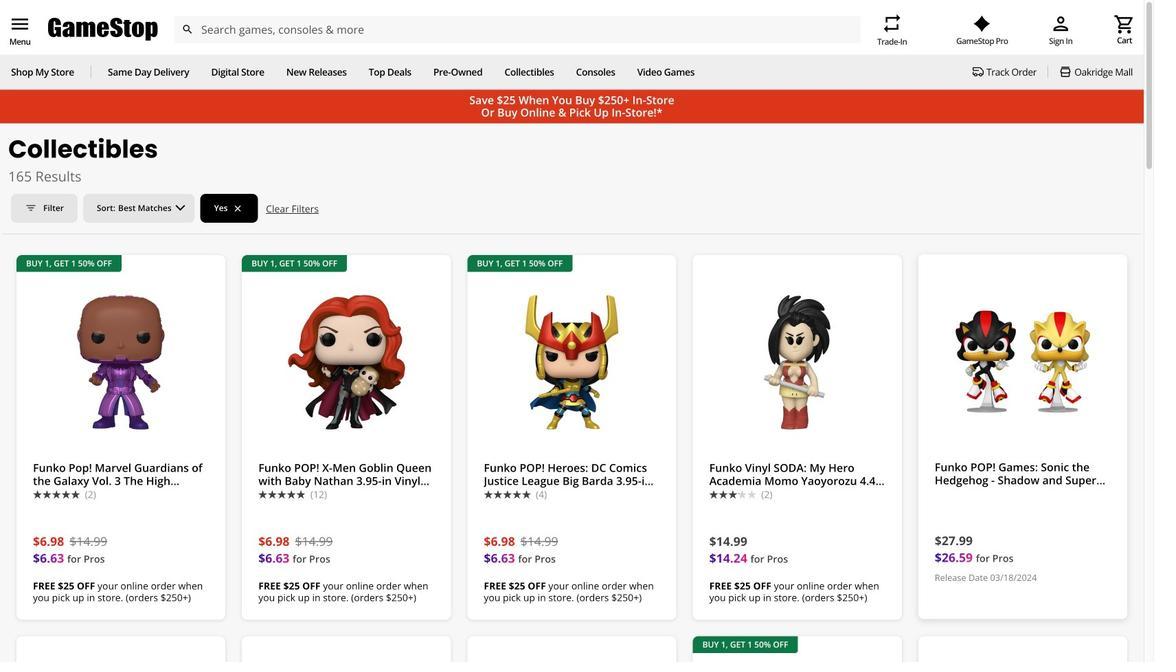 Task type: describe. For each thing, give the bounding box(es) containing it.
gamestop pro icon image
[[974, 16, 991, 32]]

Search games, consoles & more search field
[[201, 16, 837, 43]]

gamestop image
[[48, 16, 158, 43]]



Task type: locate. For each thing, give the bounding box(es) containing it.
None search field
[[174, 16, 861, 43]]



Task type: vqa. For each thing, say whether or not it's contained in the screenshot.
gamestop pro icon
yes



